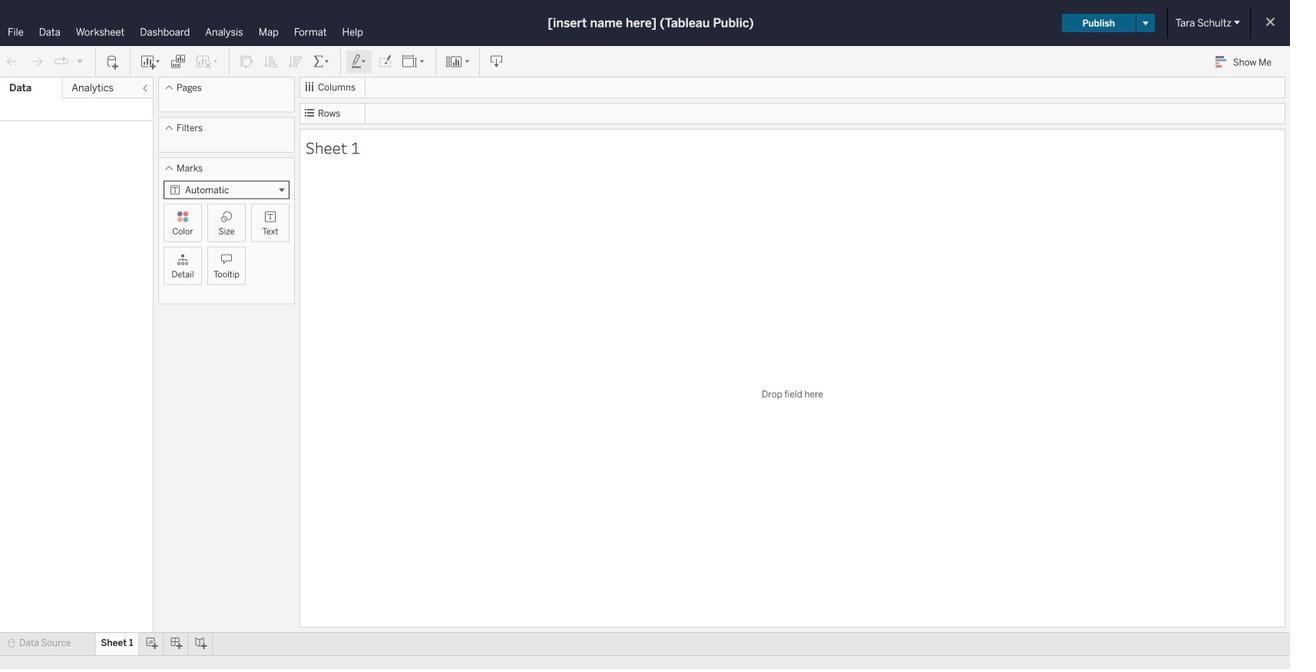 Task type: vqa. For each thing, say whether or not it's contained in the screenshot.
Table associated with New
no



Task type: describe. For each thing, give the bounding box(es) containing it.
download image
[[489, 54, 505, 70]]

replay animation image
[[75, 56, 85, 65]]

new worksheet image
[[140, 54, 161, 70]]

new data source image
[[105, 54, 121, 70]]

undo image
[[5, 54, 20, 70]]

format workbook image
[[377, 54, 393, 70]]

redo image
[[29, 54, 45, 70]]

clear sheet image
[[195, 54, 220, 70]]

swap rows and columns image
[[239, 54, 254, 70]]

collapse image
[[141, 84, 150, 93]]

sort ascending image
[[263, 54, 279, 70]]



Task type: locate. For each thing, give the bounding box(es) containing it.
replay animation image
[[54, 54, 69, 69]]

sort descending image
[[288, 54, 303, 70]]

highlight image
[[350, 54, 368, 70]]

totals image
[[313, 54, 331, 70]]

duplicate image
[[171, 54, 186, 70]]

fit image
[[402, 54, 426, 70]]

show/hide cards image
[[446, 54, 470, 70]]



